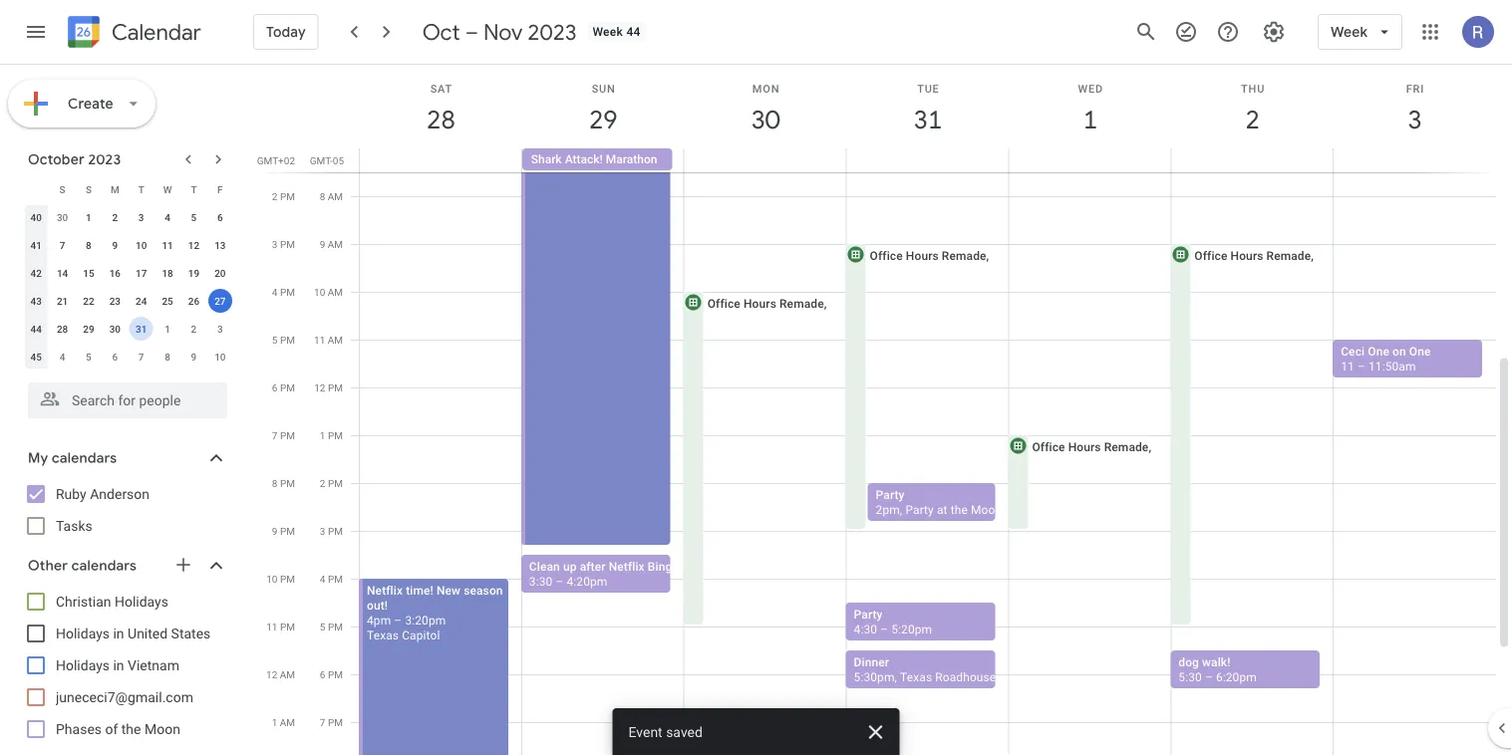 Task type: vqa. For each thing, say whether or not it's contained in the screenshot.
30 to the bottom
yes



Task type: describe. For each thing, give the bounding box(es) containing it.
pm left the 4pm
[[328, 621, 343, 633]]

14
[[57, 267, 68, 279]]

1 am
[[272, 717, 295, 729]]

11 inside "ceci one on one 11 – 11:50am"
[[1341, 359, 1355, 373]]

other
[[28, 557, 68, 575]]

tue 31
[[913, 82, 941, 136]]

11 pm
[[266, 621, 295, 633]]

18
[[162, 267, 173, 279]]

my
[[28, 450, 48, 468]]

november 8 element
[[156, 345, 180, 369]]

22 element
[[77, 289, 101, 313]]

7 left november 8 element
[[138, 351, 144, 363]]

10 am
[[314, 286, 343, 298]]

pm right 10 pm
[[328, 573, 343, 585]]

w
[[163, 183, 172, 195]]

row containing 40
[[23, 203, 233, 231]]

26 element
[[182, 289, 206, 313]]

29 inside grid
[[588, 103, 616, 136]]

8 pm
[[272, 478, 295, 490]]

12 for 12 pm
[[314, 382, 325, 394]]

10 for 10 am
[[314, 286, 325, 298]]

10 element
[[129, 233, 153, 257]]

15
[[83, 267, 94, 279]]

8 up 15 element at top left
[[86, 239, 92, 251]]

pm left 11 am
[[280, 334, 295, 346]]

4 cell from the left
[[1009, 149, 1171, 172]]

gmt-05
[[310, 155, 344, 166]]

9 for 9 am
[[320, 238, 325, 250]]

anderson
[[90, 486, 150, 502]]

week button
[[1318, 8, 1403, 56]]

20 element
[[208, 261, 232, 285]]

party 4:30 – 5:20pm
[[854, 608, 932, 637]]

1 horizontal spatial 2 pm
[[320, 478, 343, 490]]

2 inside thu 2
[[1244, 103, 1259, 136]]

november 3 element
[[208, 317, 232, 341]]

5 left 11 am
[[272, 334, 278, 346]]

30 for september 30 element
[[57, 211, 68, 223]]

october 2023 grid
[[19, 175, 233, 371]]

am for 10 am
[[328, 286, 343, 298]]

week for week
[[1331, 23, 1368, 41]]

ruby anderson
[[56, 486, 150, 502]]

event saved
[[629, 724, 703, 741]]

november 7 element
[[129, 345, 153, 369]]

20
[[214, 267, 226, 279]]

2pm
[[876, 503, 900, 517]]

11:50am
[[1369, 359, 1416, 373]]

6 left the 12 pm
[[272, 382, 278, 394]]

oct
[[422, 18, 460, 46]]

my calendars list
[[4, 479, 247, 542]]

0 vertical spatial holidays
[[115, 594, 168, 610]]

dinner 5:30pm , texas roadhouse
[[854, 655, 996, 684]]

30 link
[[743, 97, 789, 143]]

23
[[109, 295, 121, 307]]

clean up after netflix binge 3:30 – 4:20pm
[[529, 560, 679, 589]]

clean
[[529, 560, 560, 574]]

fri
[[1406, 82, 1425, 95]]

f
[[217, 183, 223, 195]]

19
[[188, 267, 200, 279]]

3 inside fri 3
[[1407, 103, 1421, 136]]

Search for people text field
[[40, 383, 215, 419]]

today
[[266, 23, 306, 41]]

am for 8 am
[[328, 190, 343, 202]]

9 am
[[320, 238, 343, 250]]

0 vertical spatial 6 pm
[[272, 382, 295, 394]]

states
[[171, 626, 211, 642]]

23 element
[[103, 289, 127, 313]]

7 up 8 pm
[[272, 430, 278, 442]]

pm down gmt+02
[[280, 190, 295, 202]]

4 up 11 element
[[165, 211, 170, 223]]

4:20pm
[[567, 575, 608, 589]]

5:20pm
[[891, 623, 932, 637]]

4 right 10 pm
[[320, 573, 325, 585]]

pm left 10 am in the top left of the page
[[280, 286, 295, 298]]

3 right 13 element
[[272, 238, 278, 250]]

united
[[128, 626, 168, 642]]

43
[[30, 295, 42, 307]]

calendars for other calendars
[[71, 557, 137, 575]]

28 element
[[50, 317, 74, 341]]

pm left the 12 pm
[[280, 382, 295, 394]]

2 s from the left
[[86, 183, 92, 195]]

pm up the 1 pm
[[328, 382, 343, 394]]

1 s from the left
[[59, 183, 65, 195]]

12 pm
[[314, 382, 343, 394]]

29 element
[[77, 317, 101, 341]]

pm right 1 am
[[328, 717, 343, 729]]

10 for 10 pm
[[266, 573, 278, 585]]

create button
[[8, 80, 155, 128]]

calendar
[[112, 18, 201, 46]]

shark attack! marathon button
[[522, 149, 672, 170]]

row containing 41
[[23, 231, 233, 259]]

october 2023
[[28, 151, 121, 168]]

pm right 9 pm
[[328, 525, 343, 537]]

0 vertical spatial 2 pm
[[272, 190, 295, 202]]

31 inside cell
[[136, 323, 147, 335]]

netflix inside clean up after netflix binge 3:30 – 4:20pm
[[609, 560, 645, 574]]

november 1 element
[[156, 317, 180, 341]]

6 inside november 6 element
[[112, 351, 118, 363]]

up
[[563, 560, 577, 574]]

party for party
[[876, 488, 905, 502]]

27 cell
[[207, 287, 233, 315]]

25 element
[[156, 289, 180, 313]]

holidays in united states
[[56, 626, 211, 642]]

28 link
[[418, 97, 464, 143]]

– inside netflix time! new season out! 4pm – 3:20pm texas capitol
[[394, 614, 402, 628]]

22
[[83, 295, 94, 307]]

nov
[[483, 18, 523, 46]]

capitol
[[402, 629, 440, 643]]

1 vertical spatial 3 pm
[[320, 525, 343, 537]]

settings menu image
[[1262, 20, 1286, 44]]

texas inside netflix time! new season out! 4pm – 3:20pm texas capitol
[[367, 629, 399, 643]]

pm left the 1 pm
[[280, 430, 295, 442]]

sun 29
[[588, 82, 616, 136]]

0 horizontal spatial 3 pm
[[272, 238, 295, 250]]

november 4 element
[[50, 345, 74, 369]]

pm down the 1 pm
[[328, 478, 343, 490]]

m
[[111, 183, 119, 195]]

6 down the f
[[217, 211, 223, 223]]

moon
[[145, 721, 180, 738]]

today button
[[253, 8, 319, 56]]

saved
[[666, 724, 703, 741]]

9 left the 10 element
[[112, 239, 118, 251]]

28 inside grid
[[426, 103, 454, 136]]

time!
[[406, 584, 433, 598]]

31 inside grid
[[913, 103, 941, 136]]

row containing 43
[[23, 287, 233, 315]]

pm down 8 pm
[[280, 525, 295, 537]]

my calendars
[[28, 450, 117, 468]]

roadhouse
[[935, 670, 996, 684]]

16
[[109, 267, 121, 279]]

5 right november 4 element
[[86, 351, 92, 363]]

sat
[[430, 82, 453, 95]]

walk!
[[1202, 655, 1231, 669]]

2 right 8 pm
[[320, 478, 325, 490]]

1 link
[[1068, 97, 1113, 143]]

1 t from the left
[[138, 183, 144, 195]]

1 for 1 pm
[[320, 430, 325, 442]]

5 up 12 "element"
[[191, 211, 197, 223]]

26
[[188, 295, 200, 307]]

1 vertical spatial 5 pm
[[320, 621, 343, 633]]

shark attack! marathon
[[531, 153, 657, 166]]

calendar element
[[64, 12, 201, 56]]

sat 28
[[426, 82, 454, 136]]

9 pm
[[272, 525, 295, 537]]

31 cell
[[128, 315, 154, 343]]

calendar heading
[[108, 18, 201, 46]]

pm down 9 pm
[[280, 573, 295, 585]]

gmt-
[[310, 155, 333, 166]]

phases of the moon
[[56, 721, 180, 738]]

row containing 45
[[23, 343, 233, 371]]

week 44
[[593, 25, 641, 39]]

6 cell from the left
[[1333, 149, 1495, 172]]

tue
[[917, 82, 940, 95]]

2 link
[[1230, 97, 1276, 143]]

2 right november 1 element
[[191, 323, 197, 335]]

8 for november 8 element
[[165, 351, 170, 363]]

dog
[[1179, 655, 1199, 669]]

– inside party 4:30 – 5:20pm
[[880, 623, 888, 637]]

25
[[162, 295, 173, 307]]

9 for 9 pm
[[272, 525, 278, 537]]

pm left 9 am
[[280, 238, 295, 250]]

0 horizontal spatial 2023
[[88, 151, 121, 168]]



Task type: locate. For each thing, give the bounding box(es) containing it.
1 horizontal spatial t
[[191, 183, 197, 195]]

1 vertical spatial 2023
[[88, 151, 121, 168]]

11 element
[[156, 233, 180, 257]]

1 horizontal spatial one
[[1410, 344, 1431, 358]]

12 down 11 pm
[[266, 669, 277, 681]]

pm
[[280, 190, 295, 202], [280, 238, 295, 250], [280, 286, 295, 298], [280, 334, 295, 346], [280, 382, 295, 394], [328, 382, 343, 394], [280, 430, 295, 442], [328, 430, 343, 442], [280, 478, 295, 490], [328, 478, 343, 490], [280, 525, 295, 537], [328, 525, 343, 537], [280, 573, 295, 585], [328, 573, 343, 585], [280, 621, 295, 633], [328, 621, 343, 633], [328, 669, 343, 681], [328, 717, 343, 729]]

44
[[627, 25, 641, 39], [30, 323, 42, 335]]

– inside clean up after netflix binge 3:30 – 4:20pm
[[556, 575, 564, 589]]

5 pm left 11 am
[[272, 334, 295, 346]]

row containing 44
[[23, 315, 233, 343]]

30 down mon
[[750, 103, 779, 136]]

9
[[320, 238, 325, 250], [112, 239, 118, 251], [191, 351, 197, 363], [272, 525, 278, 537]]

0 vertical spatial 29
[[588, 103, 616, 136]]

s
[[59, 183, 65, 195], [86, 183, 92, 195]]

1 vertical spatial 31
[[136, 323, 147, 335]]

13
[[214, 239, 226, 251]]

3
[[1407, 103, 1421, 136], [138, 211, 144, 223], [272, 238, 278, 250], [217, 323, 223, 335], [320, 525, 325, 537]]

vietnam
[[128, 657, 179, 674]]

3 pm right 9 pm
[[320, 525, 343, 537]]

1 horizontal spatial 4 pm
[[320, 573, 343, 585]]

19 element
[[182, 261, 206, 285]]

1 vertical spatial texas
[[900, 670, 932, 684]]

0 vertical spatial 4 pm
[[272, 286, 295, 298]]

10
[[136, 239, 147, 251], [314, 286, 325, 298], [214, 351, 226, 363], [266, 573, 278, 585]]

0 vertical spatial 5 pm
[[272, 334, 295, 346]]

4 left november 5 element
[[60, 351, 65, 363]]

0 vertical spatial netflix
[[609, 560, 645, 574]]

3 down fri
[[1407, 103, 1421, 136]]

5 row from the top
[[23, 287, 233, 315]]

am for 1 am
[[280, 717, 295, 729]]

2 one from the left
[[1410, 344, 1431, 358]]

2 t from the left
[[191, 183, 197, 195]]

4:30
[[854, 623, 877, 637]]

in left united on the left
[[113, 626, 124, 642]]

0 horizontal spatial 6 pm
[[272, 382, 295, 394]]

calendars for my calendars
[[52, 450, 117, 468]]

pm down 10 pm
[[280, 621, 295, 633]]

thu 2
[[1241, 82, 1265, 136]]

on
[[1393, 344, 1406, 358]]

in for united
[[113, 626, 124, 642]]

1 for november 1 element
[[165, 323, 170, 335]]

3 link
[[1392, 97, 1438, 143]]

31
[[913, 103, 941, 136], [136, 323, 147, 335]]

ceci one on one 11 – 11:50am
[[1341, 344, 1431, 373]]

11 inside the october 2023 grid
[[162, 239, 173, 251]]

november 9 element
[[182, 345, 206, 369]]

6 right 12 am in the bottom left of the page
[[320, 669, 325, 681]]

texas inside dinner 5:30pm , texas roadhouse
[[900, 670, 932, 684]]

shark attack! marathon row
[[351, 149, 1512, 172]]

pm right 12 am in the bottom left of the page
[[328, 669, 343, 681]]

november 6 element
[[103, 345, 127, 369]]

0 vertical spatial texas
[[367, 629, 399, 643]]

7 right 1 am
[[320, 717, 325, 729]]

8 up 9 pm
[[272, 478, 278, 490]]

31 element
[[129, 317, 153, 341]]

1 vertical spatial 29
[[83, 323, 94, 335]]

5 right 11 pm
[[320, 621, 325, 633]]

4 pm left 10 am in the top left of the page
[[272, 286, 295, 298]]

10 left 11 element
[[136, 239, 147, 251]]

in up junececi7@gmail.com
[[113, 657, 124, 674]]

6 left november 7 element
[[112, 351, 118, 363]]

phases
[[56, 721, 102, 738]]

30 for 30 "element"
[[109, 323, 121, 335]]

0 horizontal spatial 5 pm
[[272, 334, 295, 346]]

40
[[30, 211, 42, 223]]

1 horizontal spatial 5 pm
[[320, 621, 343, 633]]

0 horizontal spatial 12
[[188, 239, 200, 251]]

texas
[[367, 629, 399, 643], [900, 670, 932, 684]]

row containing s
[[23, 175, 233, 203]]

2 pm down the 1 pm
[[320, 478, 343, 490]]

0 horizontal spatial 44
[[30, 323, 42, 335]]

cell down 30 link in the top of the page
[[684, 149, 847, 172]]

4 pm right 10 pm
[[320, 573, 343, 585]]

2 row from the top
[[23, 203, 233, 231]]

ruby
[[56, 486, 86, 502]]

– inside 'dog walk! 5:30 – 6:20pm'
[[1205, 670, 1213, 684]]

0 horizontal spatial 28
[[57, 323, 68, 335]]

holidays for vietnam
[[56, 657, 110, 674]]

17 element
[[129, 261, 153, 285]]

6:20pm
[[1216, 670, 1257, 684]]

texas right 5:30pm
[[900, 670, 932, 684]]

office
[[870, 249, 903, 263], [1195, 249, 1228, 263], [708, 297, 741, 311], [1032, 440, 1065, 454]]

0 vertical spatial 28
[[426, 103, 454, 136]]

event
[[629, 724, 663, 741]]

0 vertical spatial 31
[[913, 103, 941, 136]]

6 row from the top
[[23, 315, 233, 343]]

7 pm left the 1 pm
[[272, 430, 295, 442]]

other calendars list
[[4, 586, 247, 746]]

None search field
[[0, 375, 247, 419]]

calendars inside 'my calendars' dropdown button
[[52, 450, 117, 468]]

sun
[[592, 82, 616, 95]]

dog walk! 5:30 – 6:20pm
[[1179, 655, 1257, 684]]

oct – nov 2023
[[422, 18, 577, 46]]

7 right "41"
[[60, 239, 65, 251]]

27, today element
[[208, 289, 232, 313]]

1 row from the top
[[23, 175, 233, 203]]

2 down thu
[[1244, 103, 1259, 136]]

– right oct
[[465, 18, 478, 46]]

1 horizontal spatial netflix
[[609, 560, 645, 574]]

0 horizontal spatial 29
[[83, 323, 94, 335]]

0 vertical spatial party
[[876, 488, 905, 502]]

cell down 31 link
[[847, 149, 1009, 172]]

5 pm left the 4pm
[[320, 621, 343, 633]]

– inside "ceci one on one 11 – 11:50am"
[[1358, 359, 1366, 373]]

netflix
[[609, 560, 645, 574], [367, 584, 403, 598]]

4 row from the top
[[23, 259, 233, 287]]

– down ceci
[[1358, 359, 1366, 373]]

7 row from the top
[[23, 343, 233, 371]]

0 vertical spatial 12
[[188, 239, 200, 251]]

calendars inside other calendars dropdown button
[[71, 557, 137, 575]]

8 for 8 am
[[320, 190, 325, 202]]

september 30 element
[[50, 205, 74, 229]]

1 cell from the left
[[360, 149, 522, 172]]

1 horizontal spatial 7 pm
[[320, 717, 343, 729]]

0 vertical spatial in
[[113, 626, 124, 642]]

0 horizontal spatial week
[[593, 25, 623, 39]]

1 horizontal spatial 29
[[588, 103, 616, 136]]

21
[[57, 295, 68, 307]]

grid containing 28
[[255, 0, 1512, 757]]

1 vertical spatial party
[[854, 608, 883, 622]]

30 inside "element"
[[109, 323, 121, 335]]

9 up 10 pm
[[272, 525, 278, 537]]

11 up 12 am in the bottom left of the page
[[266, 621, 278, 633]]

1 horizontal spatial 3 pm
[[320, 525, 343, 537]]

0 horizontal spatial 7 pm
[[272, 430, 295, 442]]

2 horizontal spatial 30
[[750, 103, 779, 136]]

1 one from the left
[[1368, 344, 1390, 358]]

0 horizontal spatial texas
[[367, 629, 399, 643]]

31 down tue
[[913, 103, 941, 136]]

shark
[[531, 153, 562, 166]]

1 vertical spatial in
[[113, 657, 124, 674]]

gmt+02
[[257, 155, 295, 166]]

main drawer image
[[24, 20, 48, 44]]

28 inside 'element'
[[57, 323, 68, 335]]

10 for the 10 element
[[136, 239, 147, 251]]

16 element
[[103, 261, 127, 285]]

0 vertical spatial 2023
[[528, 18, 577, 46]]

24
[[136, 295, 147, 307]]

netflix inside netflix time! new season out! 4pm – 3:20pm texas capitol
[[367, 584, 403, 598]]

holidays in vietnam
[[56, 657, 179, 674]]

12 for 12
[[188, 239, 200, 251]]

8 down gmt-
[[320, 190, 325, 202]]

am down 12 am in the bottom left of the page
[[280, 717, 295, 729]]

holidays up united on the left
[[115, 594, 168, 610]]

netflix time! new season out! 4pm – 3:20pm texas capitol
[[367, 584, 503, 643]]

cell down "28" link
[[360, 149, 522, 172]]

0 vertical spatial 7 pm
[[272, 430, 295, 442]]

row group
[[23, 203, 233, 371]]

1 vertical spatial netflix
[[367, 584, 403, 598]]

2
[[1244, 103, 1259, 136], [272, 190, 278, 202], [112, 211, 118, 223], [191, 323, 197, 335], [320, 478, 325, 490]]

0 horizontal spatial netflix
[[367, 584, 403, 598]]

13 element
[[208, 233, 232, 257]]

1 horizontal spatial 6 pm
[[320, 669, 343, 681]]

, inside dinner 5:30pm , texas roadhouse
[[895, 670, 897, 684]]

14 element
[[50, 261, 74, 285]]

3 up the 10 element
[[138, 211, 144, 223]]

1 down the 12 pm
[[320, 430, 325, 442]]

1 vertical spatial 6 pm
[[320, 669, 343, 681]]

1 vertical spatial 44
[[30, 323, 42, 335]]

30 inside mon 30
[[750, 103, 779, 136]]

5 cell from the left
[[1171, 149, 1333, 172]]

0 horizontal spatial 31
[[136, 323, 147, 335]]

5
[[191, 211, 197, 223], [272, 334, 278, 346], [86, 351, 92, 363], [320, 621, 325, 633]]

8
[[320, 190, 325, 202], [86, 239, 92, 251], [165, 351, 170, 363], [272, 478, 278, 490]]

30 right 29 element
[[109, 323, 121, 335]]

2pm ,
[[876, 503, 906, 517]]

42
[[30, 267, 42, 279]]

12
[[188, 239, 200, 251], [314, 382, 325, 394], [266, 669, 277, 681]]

29 inside 29 element
[[83, 323, 94, 335]]

30 right 40 at the top left of page
[[57, 211, 68, 223]]

12 right 11 element
[[188, 239, 200, 251]]

2 down gmt+02
[[272, 190, 278, 202]]

12 for 12 am
[[266, 669, 277, 681]]

other calendars button
[[4, 550, 247, 582]]

mon 30
[[750, 82, 780, 136]]

1 horizontal spatial 30
[[109, 323, 121, 335]]

party
[[876, 488, 905, 502], [854, 608, 883, 622]]

4pm
[[367, 614, 391, 628]]

1 vertical spatial 7 pm
[[320, 717, 343, 729]]

5:30pm
[[854, 670, 895, 684]]

week right settings menu image at top right
[[1331, 23, 1368, 41]]

2 down m
[[112, 211, 118, 223]]

am for 11 am
[[328, 334, 343, 346]]

4
[[165, 211, 170, 223], [272, 286, 278, 298], [60, 351, 65, 363], [320, 573, 325, 585]]

– right the 4pm
[[394, 614, 402, 628]]

29 link
[[581, 97, 626, 143]]

15 element
[[77, 261, 101, 285]]

row containing 42
[[23, 259, 233, 287]]

1 down 12 am in the bottom left of the page
[[272, 717, 277, 729]]

row
[[23, 175, 233, 203], [23, 203, 233, 231], [23, 231, 233, 259], [23, 259, 233, 287], [23, 287, 233, 315], [23, 315, 233, 343], [23, 343, 233, 371]]

11 down 10 am in the top left of the page
[[314, 334, 325, 346]]

1 vertical spatial 28
[[57, 323, 68, 335]]

9 left november 10 element
[[191, 351, 197, 363]]

1 vertical spatial calendars
[[71, 557, 137, 575]]

0 vertical spatial calendars
[[52, 450, 117, 468]]

0 horizontal spatial 4 pm
[[272, 286, 295, 298]]

remade
[[942, 249, 987, 263], [1267, 249, 1311, 263], [780, 297, 824, 311], [1104, 440, 1149, 454]]

6 pm right 12 am in the bottom left of the page
[[320, 669, 343, 681]]

2 vertical spatial 12
[[266, 669, 277, 681]]

1 down wed
[[1082, 103, 1096, 136]]

31 right 30 "element"
[[136, 323, 147, 335]]

28 down sat
[[426, 103, 454, 136]]

1 horizontal spatial s
[[86, 183, 92, 195]]

calendars up ruby
[[52, 450, 117, 468]]

1 horizontal spatial texas
[[900, 670, 932, 684]]

0 horizontal spatial t
[[138, 183, 144, 195]]

8 for 8 pm
[[272, 478, 278, 490]]

12 inside "element"
[[188, 239, 200, 251]]

2 vertical spatial 30
[[109, 323, 121, 335]]

3:30
[[529, 575, 553, 589]]

1 horizontal spatial 44
[[627, 25, 641, 39]]

3 right november 2 element
[[217, 323, 223, 335]]

1 horizontal spatial 28
[[426, 103, 454, 136]]

calendars up christian holidays
[[71, 557, 137, 575]]

row group inside the october 2023 grid
[[23, 203, 233, 371]]

other calendars
[[28, 557, 137, 575]]

4 left 10 am in the top left of the page
[[272, 286, 278, 298]]

row group containing 40
[[23, 203, 233, 371]]

party up the 4:30
[[854, 608, 883, 622]]

week for week 44
[[593, 25, 623, 39]]

1 vertical spatial 2 pm
[[320, 478, 343, 490]]

1 vertical spatial 30
[[57, 211, 68, 223]]

wed 1
[[1078, 82, 1104, 136]]

12 am
[[266, 669, 295, 681]]

0 horizontal spatial 30
[[57, 211, 68, 223]]

party inside party 4:30 – 5:20pm
[[854, 608, 883, 622]]

18 element
[[156, 261, 180, 285]]

am for 9 am
[[328, 238, 343, 250]]

29 right 28 'element'
[[83, 323, 94, 335]]

holidays down christian
[[56, 626, 110, 642]]

5:30
[[1179, 670, 1202, 684]]

cell down 1 link
[[1009, 149, 1171, 172]]

t right w
[[191, 183, 197, 195]]

2 vertical spatial holidays
[[56, 657, 110, 674]]

1 right september 30 element
[[86, 211, 92, 223]]

10 for november 10 element
[[214, 351, 226, 363]]

21 element
[[50, 289, 74, 313]]

s left m
[[86, 183, 92, 195]]

add other calendars image
[[173, 555, 193, 575]]

the
[[121, 721, 141, 738]]

am up the 12 pm
[[328, 334, 343, 346]]

7
[[60, 239, 65, 251], [138, 351, 144, 363], [272, 430, 278, 442], [320, 717, 325, 729]]

of
[[105, 721, 118, 738]]

1 horizontal spatial week
[[1331, 23, 1368, 41]]

holidays
[[115, 594, 168, 610], [56, 626, 110, 642], [56, 657, 110, 674]]

in for vietnam
[[113, 657, 124, 674]]

0 horizontal spatial 2 pm
[[272, 190, 295, 202]]

11 for 11 pm
[[266, 621, 278, 633]]

grid
[[255, 0, 1512, 757]]

mon
[[753, 82, 780, 95]]

pm up 9 pm
[[280, 478, 295, 490]]

1 horizontal spatial 12
[[266, 669, 277, 681]]

1 vertical spatial 4 pm
[[320, 573, 343, 585]]

0 vertical spatial 3 pm
[[272, 238, 295, 250]]

9 inside november 9 element
[[191, 351, 197, 363]]

party for party 4:30 – 5:20pm
[[854, 608, 883, 622]]

3 right 9 pm
[[320, 525, 325, 537]]

holidays up junececi7@gmail.com
[[56, 657, 110, 674]]

binge
[[648, 560, 679, 574]]

11 am
[[314, 334, 343, 346]]

week inside popup button
[[1331, 23, 1368, 41]]

1
[[1082, 103, 1096, 136], [86, 211, 92, 223], [165, 323, 170, 335], [320, 430, 325, 442], [272, 717, 277, 729]]

1 vertical spatial 12
[[314, 382, 325, 394]]

12 down 11 am
[[314, 382, 325, 394]]

41
[[30, 239, 42, 251]]

44 inside the october 2023 grid
[[30, 323, 42, 335]]

3 inside november 3 element
[[217, 323, 223, 335]]

after
[[580, 560, 606, 574]]

29 down sun
[[588, 103, 616, 136]]

cell
[[360, 149, 522, 172], [684, 149, 847, 172], [847, 149, 1009, 172], [1009, 149, 1171, 172], [1171, 149, 1333, 172], [1333, 149, 1495, 172]]

november 2 element
[[182, 317, 206, 341]]

2 in from the top
[[113, 657, 124, 674]]

05
[[333, 155, 344, 166]]

junececi7@gmail.com
[[56, 689, 193, 706]]

27
[[214, 295, 226, 307]]

2 horizontal spatial 12
[[314, 382, 325, 394]]

10 up 11 am
[[314, 286, 325, 298]]

1 in from the top
[[113, 626, 124, 642]]

– right the 4:30
[[880, 623, 888, 637]]

october
[[28, 151, 85, 168]]

am for 12 am
[[280, 669, 295, 681]]

cell down 3 link
[[1333, 149, 1495, 172]]

45
[[30, 351, 42, 363]]

11
[[162, 239, 173, 251], [314, 334, 325, 346], [1341, 359, 1355, 373], [266, 621, 278, 633]]

1 inside wed 1
[[1082, 103, 1096, 136]]

3 cell from the left
[[847, 149, 1009, 172]]

one
[[1368, 344, 1390, 358], [1410, 344, 1431, 358]]

netflix right after
[[609, 560, 645, 574]]

9 for november 9 element
[[191, 351, 197, 363]]

11 down ceci
[[1341, 359, 1355, 373]]

november 5 element
[[77, 345, 101, 369]]

3:20pm
[[405, 614, 446, 628]]

create
[[68, 95, 114, 113]]

new
[[437, 584, 461, 598]]

0 vertical spatial 44
[[627, 25, 641, 39]]

party up 2pm ,
[[876, 488, 905, 502]]

1 horizontal spatial 31
[[913, 103, 941, 136]]

1 for 1 am
[[272, 717, 277, 729]]

out!
[[367, 599, 388, 613]]

season
[[464, 584, 503, 598]]

3 row from the top
[[23, 231, 233, 259]]

week up sun
[[593, 25, 623, 39]]

november 10 element
[[208, 345, 232, 369]]

12 element
[[182, 233, 206, 257]]

netflix up out!
[[367, 584, 403, 598]]

10 pm
[[266, 573, 295, 585]]

10 right november 9 element
[[214, 351, 226, 363]]

0 horizontal spatial one
[[1368, 344, 1390, 358]]

2 cell from the left
[[684, 149, 847, 172]]

11 for 11 am
[[314, 334, 325, 346]]

– down up
[[556, 575, 564, 589]]

30 element
[[103, 317, 127, 341]]

3 pm left 9 am
[[272, 238, 295, 250]]

31 link
[[905, 97, 951, 143]]

11 for 11
[[162, 239, 173, 251]]

holidays for united
[[56, 626, 110, 642]]

t
[[138, 183, 144, 195], [191, 183, 197, 195]]

pm down the 12 pm
[[328, 430, 343, 442]]

my calendars button
[[4, 443, 247, 475]]

24 element
[[129, 289, 153, 313]]

2023 up m
[[88, 151, 121, 168]]

1 vertical spatial holidays
[[56, 626, 110, 642]]

1 horizontal spatial 2023
[[528, 18, 577, 46]]

8 am
[[320, 190, 343, 202]]

0 vertical spatial 30
[[750, 103, 779, 136]]

0 horizontal spatial s
[[59, 183, 65, 195]]

am up 1 am
[[280, 669, 295, 681]]



